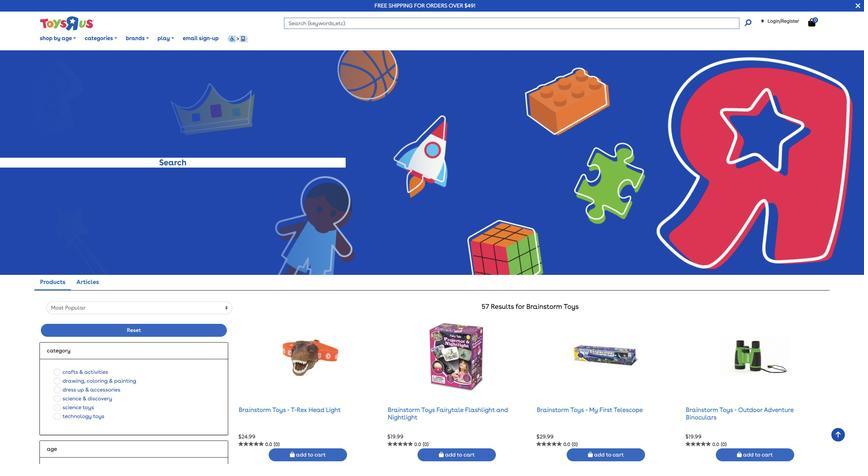 Task type: locate. For each thing, give the bounding box(es) containing it.
1 vertical spatial up
[[77, 387, 84, 394]]

$19.99 down nightlight
[[388, 434, 404, 441]]

add for outdoor
[[744, 452, 754, 459]]

login/register button
[[761, 18, 800, 25]]

results
[[491, 303, 514, 311]]

science & discovery button
[[52, 395, 114, 404]]

2 add to cart button from the left
[[418, 449, 496, 462]]

2 (0) from the left
[[423, 442, 429, 448]]

2 to from the left
[[457, 452, 463, 459]]

3 cart from the left
[[613, 452, 624, 459]]

brainstorm toys fairytale flashlight and nightlight image
[[423, 323, 491, 391]]

2 0.0 from the left
[[415, 442, 421, 448]]

& right crafts on the bottom left of page
[[79, 369, 83, 376]]

$19.99
[[388, 434, 404, 441], [686, 434, 702, 441]]

shopping bag image inside 0 link
[[809, 18, 816, 27]]

0.0 (0)
[[265, 442, 280, 448], [415, 442, 429, 448], [564, 442, 578, 448], [713, 442, 727, 448]]

None search field
[[284, 18, 752, 29]]

accessories
[[90, 387, 120, 394]]

brands
[[126, 35, 145, 42]]

1 horizontal spatial up
[[212, 35, 219, 42]]

4 0.0 (0) from the left
[[713, 442, 727, 448]]

0 vertical spatial up
[[212, 35, 219, 42]]

4 0.0 from the left
[[713, 442, 720, 448]]

2 horizontal spatial -
[[735, 407, 737, 414]]

0
[[815, 17, 817, 22]]

2 - from the left
[[586, 407, 588, 414]]

1 0.0 from the left
[[265, 442, 272, 448]]

3 - from the left
[[735, 407, 737, 414]]

to for flashlight
[[457, 452, 463, 459]]

0 horizontal spatial up
[[77, 387, 84, 394]]

age element
[[47, 446, 221, 454]]

1 horizontal spatial -
[[586, 407, 588, 414]]

brainstorm toys - my first telescope image
[[572, 323, 640, 391]]

science up technology
[[63, 405, 81, 411]]

science down the dress
[[63, 396, 81, 402]]

cart for first
[[613, 452, 624, 459]]

shopping bag image for brainstorm toys - my first telescope
[[588, 453, 593, 458]]

brainstorm for brainstorm toys - my first telescope
[[537, 407, 569, 414]]

0.0
[[265, 442, 272, 448], [415, 442, 421, 448], [564, 442, 571, 448], [713, 442, 720, 448]]

toys inside button
[[83, 405, 94, 411]]

2 science from the top
[[63, 405, 81, 411]]

1 - from the left
[[287, 407, 290, 414]]

(0) for binoculars
[[721, 442, 727, 448]]

$19.99 down binoculars
[[686, 434, 702, 441]]

for
[[414, 2, 425, 9]]

shopping bag image
[[290, 453, 295, 458]]

brainstorm inside brainstorm toys - outdoor adventure binoculars
[[686, 407, 719, 414]]

2 cart from the left
[[464, 452, 475, 459]]

tab list
[[35, 275, 105, 291]]

3 add from the left
[[594, 452, 605, 459]]

up up the science & discovery button
[[77, 387, 84, 394]]

3 to from the left
[[606, 452, 612, 459]]

2 add to cart from the left
[[444, 452, 475, 459]]

brainstorm inside brainstorm toys fairytale flashlight and nightlight
[[388, 407, 420, 414]]

4 to from the left
[[755, 452, 761, 459]]

tab list containing products
[[35, 275, 105, 291]]

2 add from the left
[[445, 452, 456, 459]]

toys inside button
[[93, 414, 104, 420]]

drawing,
[[63, 378, 85, 385]]

t-
[[291, 407, 297, 414]]

0 horizontal spatial age
[[47, 446, 57, 453]]

-
[[287, 407, 290, 414], [586, 407, 588, 414], [735, 407, 737, 414]]

technology
[[63, 414, 92, 420]]

4 add to cart button from the left
[[716, 449, 795, 462]]

add to cart for t-
[[295, 452, 326, 459]]

brainstorm for brainstorm toys - t-rex head light
[[239, 407, 271, 414]]

1 (0) from the left
[[274, 442, 280, 448]]

1 cart from the left
[[315, 452, 326, 459]]

add
[[296, 452, 307, 459], [445, 452, 456, 459], [594, 452, 605, 459], [744, 452, 754, 459]]

science inside button
[[63, 405, 81, 411]]

cart
[[315, 452, 326, 459], [464, 452, 475, 459], [613, 452, 624, 459], [762, 452, 773, 459]]

free shipping for orders over $49!
[[375, 2, 476, 9]]

1 horizontal spatial $19.99
[[686, 434, 702, 441]]

shopping bag image
[[809, 18, 816, 27], [439, 453, 444, 458], [588, 453, 593, 458], [737, 453, 742, 458]]

(0) for nightlight
[[423, 442, 429, 448]]

up left this icon serves as a link to download the essential accessibility assistive technology app for individuals with physical disabilities. it is featured as part of our commitment to diversity and inclusion. at left top
[[212, 35, 219, 42]]

shipping
[[389, 2, 413, 9]]

1 add from the left
[[296, 452, 307, 459]]

up
[[212, 35, 219, 42], [77, 387, 84, 394]]

science toys button
[[52, 404, 96, 413]]

$29.99
[[537, 434, 554, 441]]

toys for brainstorm toys fairytale flashlight and nightlight
[[422, 407, 435, 414]]

brainstorm
[[527, 303, 562, 311], [239, 407, 271, 414], [388, 407, 420, 414], [537, 407, 569, 414], [686, 407, 719, 414]]

painting
[[114, 378, 136, 385]]

age
[[62, 35, 72, 42], [47, 446, 57, 453]]

3 add to cart button from the left
[[567, 449, 645, 462]]

add to cart button for flashlight
[[418, 449, 496, 462]]

menu bar
[[35, 27, 865, 50]]

(0) for telescope
[[572, 442, 578, 448]]

brands button
[[122, 30, 153, 47]]

science
[[63, 396, 81, 402], [63, 405, 81, 411]]

toys for science toys
[[83, 405, 94, 411]]

my
[[590, 407, 598, 414]]

0.0 for brainstorm toys - my first telescope
[[564, 442, 571, 448]]

to
[[308, 452, 313, 459], [457, 452, 463, 459], [606, 452, 612, 459], [755, 452, 761, 459]]

&
[[79, 369, 83, 376], [109, 378, 113, 385], [85, 387, 89, 394], [83, 396, 86, 402]]

3 0.0 from the left
[[564, 442, 571, 448]]

by
[[54, 35, 60, 42]]

brainstorm up binoculars
[[686, 407, 719, 414]]

brainstorm up $29.99
[[537, 407, 569, 414]]

head
[[309, 407, 325, 414]]

shopping bag image for brainstorm toys - outdoor adventure binoculars
[[737, 453, 742, 458]]

brainstorm toys fairytale flashlight and nightlight
[[388, 407, 508, 422]]

rex
[[297, 407, 307, 414]]

add to cart for outdoor
[[742, 452, 773, 459]]

brainstorm toys - outdoor adventure binoculars link
[[686, 407, 794, 422]]

- left t-
[[287, 407, 290, 414]]

2 0.0 (0) from the left
[[415, 442, 429, 448]]

0 horizontal spatial -
[[287, 407, 290, 414]]

brainstorm up $24.99 on the left bottom
[[239, 407, 271, 414]]

close button image
[[856, 2, 861, 10]]

1 add to cart from the left
[[295, 452, 326, 459]]

4 add from the left
[[744, 452, 754, 459]]

0 vertical spatial toys
[[83, 405, 94, 411]]

0.0 (0) for telescope
[[564, 442, 578, 448]]

brainstorm toys fairytale flashlight and nightlight link
[[388, 407, 508, 422]]

3 0.0 (0) from the left
[[564, 442, 578, 448]]

to for my
[[606, 452, 612, 459]]

$19.99 for nightlight
[[388, 434, 404, 441]]

1 vertical spatial toys
[[93, 414, 104, 420]]

drawing, coloring & painting
[[63, 378, 136, 385]]

3 (0) from the left
[[572, 442, 578, 448]]

toys for brainstorm toys - t-rex head light
[[273, 407, 286, 414]]

(0)
[[274, 442, 280, 448], [423, 442, 429, 448], [572, 442, 578, 448], [721, 442, 727, 448]]

cart for adventure
[[762, 452, 773, 459]]

toys inside brainstorm toys - outdoor adventure binoculars
[[720, 407, 733, 414]]

play button
[[153, 30, 178, 47]]

0 horizontal spatial $19.99
[[388, 434, 404, 441]]

- left "my"
[[586, 407, 588, 414]]

1 vertical spatial science
[[63, 405, 81, 411]]

1 horizontal spatial age
[[62, 35, 72, 42]]

cart for rex
[[315, 452, 326, 459]]

Enter Keyword or Item No. search field
[[284, 18, 740, 29]]

toys down science & discovery
[[83, 405, 94, 411]]

fairytale
[[437, 407, 464, 414]]

& up "accessories"
[[109, 378, 113, 385]]

1 to from the left
[[308, 452, 313, 459]]

toys
[[564, 303, 579, 311], [273, 407, 286, 414], [422, 407, 435, 414], [571, 407, 584, 414], [720, 407, 733, 414]]

4 add to cart from the left
[[742, 452, 773, 459]]

1 science from the top
[[63, 396, 81, 402]]

0 vertical spatial age
[[62, 35, 72, 42]]

science inside button
[[63, 396, 81, 402]]

add to cart
[[295, 452, 326, 459], [444, 452, 475, 459], [593, 452, 624, 459], [742, 452, 773, 459]]

4 (0) from the left
[[721, 442, 727, 448]]

toys inside brainstorm toys fairytale flashlight and nightlight
[[422, 407, 435, 414]]

add for t-
[[296, 452, 307, 459]]

0 vertical spatial science
[[63, 396, 81, 402]]

1 vertical spatial age
[[47, 446, 57, 453]]

- for t-
[[287, 407, 290, 414]]

3 add to cart from the left
[[593, 452, 624, 459]]

toys down "discovery"
[[93, 414, 104, 420]]

add to cart button for outdoor
[[716, 449, 795, 462]]

shop
[[40, 35, 52, 42]]

1 add to cart button from the left
[[269, 449, 347, 462]]

1 0.0 (0) from the left
[[265, 442, 280, 448]]

brainstorm toys - outdoor adventure binoculars
[[686, 407, 794, 422]]

articles
[[76, 279, 99, 286]]

- left the outdoor
[[735, 407, 737, 414]]

binoculars
[[686, 414, 717, 422]]

2 $19.99 from the left
[[686, 434, 702, 441]]

toys
[[83, 405, 94, 411], [93, 414, 104, 420]]

add to cart button
[[269, 449, 347, 462], [418, 449, 496, 462], [567, 449, 645, 462], [716, 449, 795, 462]]

1 $19.99 from the left
[[388, 434, 404, 441]]

add for my
[[594, 452, 605, 459]]

email sign-up
[[183, 35, 219, 42]]

brainstorm for brainstorm toys fairytale flashlight and nightlight
[[388, 407, 420, 414]]

over
[[449, 2, 463, 9]]

category
[[47, 348, 71, 354]]

0.0 (0) for nightlight
[[415, 442, 429, 448]]

toys for brainstorm toys - my first telescope
[[571, 407, 584, 414]]

- inside brainstorm toys - outdoor adventure binoculars
[[735, 407, 737, 414]]

brainstorm toys - outdoor adventure binoculars image
[[721, 323, 790, 391]]

4 cart from the left
[[762, 452, 773, 459]]

brainstorm up nightlight
[[388, 407, 420, 414]]

coloring
[[87, 378, 108, 385]]



Task type: describe. For each thing, give the bounding box(es) containing it.
to for t-
[[308, 452, 313, 459]]

free
[[375, 2, 388, 9]]

age inside dropdown button
[[62, 35, 72, 42]]

0.0 for brainstorm toys - t-rex head light
[[265, 442, 272, 448]]

0.0 (0) for binoculars
[[713, 442, 727, 448]]

& down dress up & accessories button
[[83, 396, 86, 402]]

crafts
[[63, 369, 78, 376]]

brainstorm toys - t-rex head light link
[[239, 407, 341, 414]]

login/register
[[768, 18, 800, 24]]

toys r us image
[[40, 16, 94, 31]]

toys for brainstorm toys - outdoor adventure binoculars
[[720, 407, 733, 414]]

and
[[497, 407, 508, 414]]

search main content
[[0, 50, 865, 465]]

email sign-up link
[[178, 30, 223, 47]]

search
[[159, 158, 187, 167]]

& up science & discovery
[[85, 387, 89, 394]]

brainstorm toys - t-rex head light
[[239, 407, 341, 414]]

reset
[[127, 327, 141, 334]]

add to cart for my
[[593, 452, 624, 459]]

science & discovery
[[63, 396, 112, 402]]

shop by age button
[[35, 30, 80, 47]]

for
[[516, 303, 525, 311]]

menu bar containing shop by age
[[35, 27, 865, 50]]

tab list inside search main content
[[35, 275, 105, 291]]

outdoor
[[739, 407, 763, 414]]

brainstorm for brainstorm toys - outdoor adventure binoculars
[[686, 407, 719, 414]]

up inside menu bar
[[212, 35, 219, 42]]

crafts & activities
[[63, 369, 108, 376]]

cart for and
[[464, 452, 475, 459]]

discovery
[[88, 396, 112, 402]]

age inside search main content
[[47, 446, 57, 453]]

$49!
[[465, 2, 476, 9]]

add for flashlight
[[445, 452, 456, 459]]

brainstorm right for
[[527, 303, 562, 311]]

dress
[[63, 387, 76, 394]]

brainstorm toys - t-rex head light image
[[274, 323, 342, 391]]

toys for technology toys
[[93, 414, 104, 420]]

categories button
[[80, 30, 122, 47]]

- for outdoor
[[735, 407, 737, 414]]

add to cart for flashlight
[[444, 452, 475, 459]]

dress up & accessories button
[[52, 386, 122, 395]]

drawing, coloring & painting button
[[52, 377, 138, 386]]

play
[[158, 35, 170, 42]]

technology toys button
[[52, 413, 106, 422]]

0.0 (0) for head
[[265, 442, 280, 448]]

activities
[[84, 369, 108, 376]]

free shipping for orders over $49! link
[[375, 2, 476, 9]]

orders
[[426, 2, 448, 9]]

category element
[[47, 347, 221, 355]]

sign-
[[199, 35, 212, 42]]

science for science toys
[[63, 405, 81, 411]]

shopping bag image for brainstorm toys fairytale flashlight and nightlight
[[439, 453, 444, 458]]

57 results for brainstorm toys
[[482, 303, 579, 311]]

products link
[[35, 275, 71, 291]]

science toys
[[63, 405, 94, 411]]

brainstorm toys - my first telescope link
[[537, 407, 643, 414]]

up inside button
[[77, 387, 84, 394]]

email
[[183, 35, 198, 42]]

flashlight
[[465, 407, 495, 414]]

add to cart button for my
[[567, 449, 645, 462]]

categories
[[85, 35, 113, 42]]

0.0 for brainstorm toys fairytale flashlight and nightlight
[[415, 442, 421, 448]]

crafts & activities button
[[52, 368, 110, 377]]

0.0 for brainstorm toys - outdoor adventure binoculars
[[713, 442, 720, 448]]

dress up & accessories
[[63, 387, 120, 394]]

(0) for head
[[274, 442, 280, 448]]

technology toys
[[63, 414, 104, 420]]

first
[[600, 407, 613, 414]]

light
[[326, 407, 341, 414]]

reset button
[[41, 324, 227, 337]]

articles link
[[71, 275, 105, 290]]

0 link
[[809, 17, 823, 27]]

- for my
[[586, 407, 588, 414]]

$24.99
[[239, 434, 256, 441]]

$19.99 for binoculars
[[686, 434, 702, 441]]

telescope
[[614, 407, 643, 414]]

products
[[40, 279, 66, 286]]

nightlight
[[388, 414, 418, 422]]

to for outdoor
[[755, 452, 761, 459]]

add to cart button for t-
[[269, 449, 347, 462]]

brainstorm toys - my first telescope
[[537, 407, 643, 414]]

57
[[482, 303, 489, 311]]

science for science & discovery
[[63, 396, 81, 402]]

this icon serves as a link to download the essential accessibility assistive technology app for individuals with physical disabilities. it is featured as part of our commitment to diversity and inclusion. image
[[228, 35, 248, 43]]

shop by age
[[40, 35, 72, 42]]

adventure
[[764, 407, 794, 414]]



Task type: vqa. For each thing, say whether or not it's contained in the screenshot.


